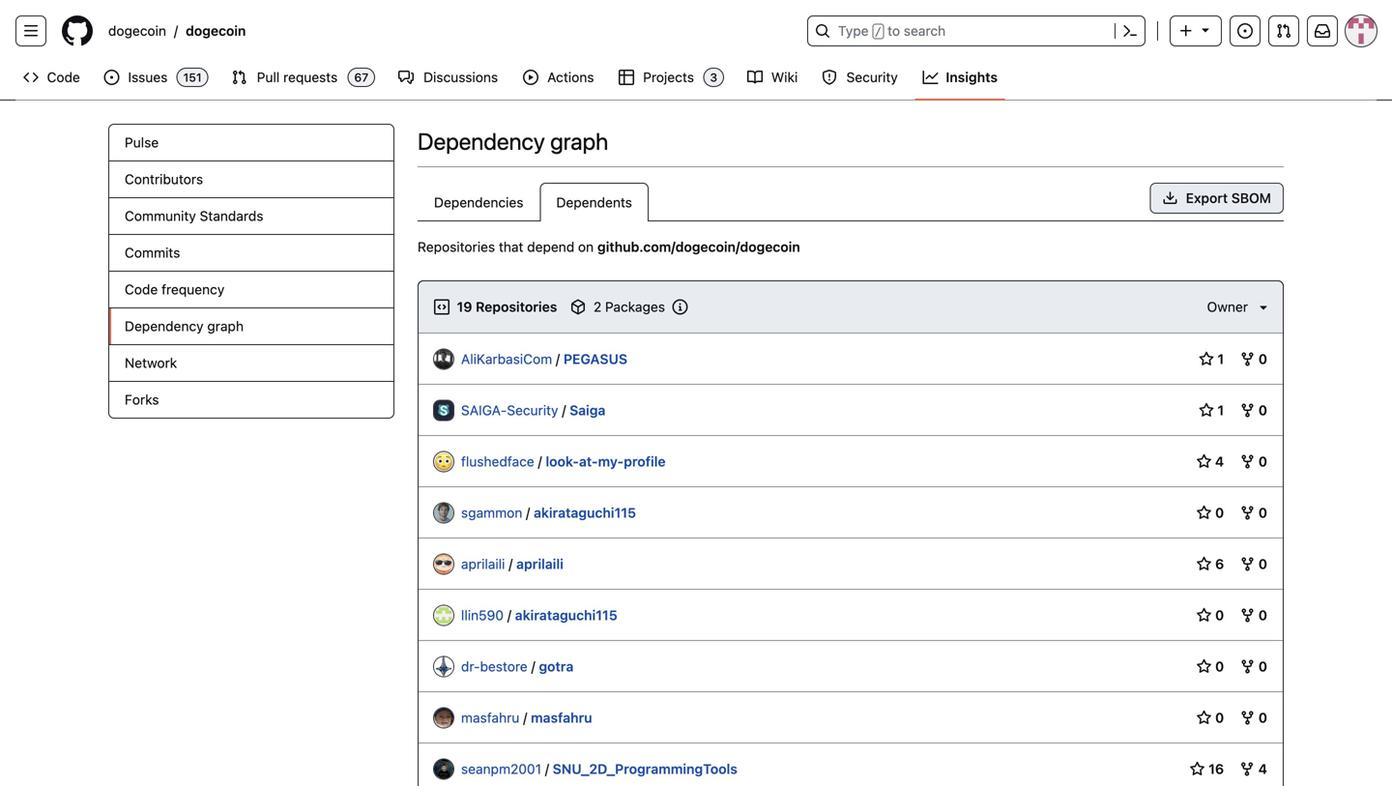 Task type: locate. For each thing, give the bounding box(es) containing it.
1 dogecoin from the left
[[108, 23, 166, 39]]

seanpm2001 / snu_2d_programmingtools
[[461, 761, 738, 777]]

0 horizontal spatial dependency
[[125, 318, 204, 334]]

aprilaili link
[[461, 556, 505, 572], [517, 556, 564, 572]]

1 horizontal spatial aprilaili
[[517, 556, 564, 572]]

download image
[[1163, 191, 1179, 206]]

1 horizontal spatial dogecoin
[[186, 23, 246, 39]]

commits
[[125, 245, 180, 261]]

6 repo forked image from the top
[[1240, 762, 1256, 777]]

standards
[[200, 208, 264, 224]]

1 vertical spatial repo forked image
[[1240, 608, 1256, 623]]

repositories inside 'link'
[[476, 299, 557, 315]]

repositories
[[418, 239, 495, 255], [476, 299, 557, 315]]

star image for at-
[[1197, 454, 1212, 470]]

security link
[[815, 63, 908, 92]]

0 vertical spatial code
[[47, 69, 80, 85]]

0 horizontal spatial git pull request image
[[232, 70, 247, 85]]

pegasus link
[[564, 351, 628, 367]]

3 repo forked image from the top
[[1240, 454, 1256, 470]]

akirataguchi115 for llin590 / akirataguchi115
[[515, 607, 618, 623]]

star image
[[1197, 454, 1212, 470], [1197, 505, 1212, 521], [1197, 659, 1212, 675]]

1 horizontal spatial security
[[847, 69, 898, 85]]

star image for aprilaili / aprilaili
[[1197, 557, 1212, 572]]

akirataguchi115
[[534, 505, 636, 521], [515, 607, 618, 623]]

2 repo forked image from the top
[[1240, 608, 1256, 623]]

4 for seanpm2001 / snu_2d_programmingtools's repo forked icon
[[1256, 761, 1268, 777]]

0 horizontal spatial dogecoin link
[[101, 15, 174, 46]]

akirataguchi115 down at-
[[534, 505, 636, 521]]

1 horizontal spatial dogecoin link
[[178, 15, 254, 46]]

/ for dogecoin
[[174, 23, 178, 39]]

2 vertical spatial repo forked image
[[1240, 659, 1256, 675]]

6
[[1212, 556, 1225, 572]]

/ for alikarbasicom
[[556, 351, 560, 367]]

0 vertical spatial security
[[847, 69, 898, 85]]

network link
[[109, 345, 394, 382]]

dr-bestore link
[[461, 659, 528, 675]]

dependency graph inside dependency graph link
[[125, 318, 244, 334]]

2 masfahru link from the left
[[531, 710, 593, 726]]

0 vertical spatial graph
[[551, 128, 609, 155]]

dogecoin up issues
[[108, 23, 166, 39]]

akirataguchi115 link for sgammon / akirataguchi115
[[534, 505, 636, 521]]

0 for repo forked icon associated with flushedface / look-at-my-profile
[[1256, 454, 1268, 470]]

/ for aprilaili
[[509, 556, 513, 572]]

masfahru link down gotra link on the left bottom of the page
[[531, 710, 593, 726]]

@aprilaili image
[[434, 555, 454, 574]]

1 repo forked image from the top
[[1240, 352, 1256, 367]]

insights
[[946, 69, 998, 85]]

sgammon link
[[461, 505, 523, 521]]

pegasus
[[564, 351, 628, 367]]

dependency down the code frequency
[[125, 318, 204, 334]]

pulse link
[[109, 125, 394, 162]]

2                 packages link
[[571, 297, 665, 317]]

repositories down dependencies
[[418, 239, 495, 255]]

flushedface
[[461, 454, 535, 470]]

0 vertical spatial star image
[[1197, 454, 1212, 470]]

dependency graph down the frequency
[[125, 318, 244, 334]]

4 repo forked image from the top
[[1240, 505, 1256, 521]]

warning element
[[669, 297, 692, 317]]

masfahru down gotra link on the left bottom of the page
[[531, 710, 593, 726]]

dogecoin link up 151
[[178, 15, 254, 46]]

0 vertical spatial git pull request image
[[1277, 23, 1292, 39]]

1 vertical spatial 4
[[1256, 761, 1268, 777]]

1 vertical spatial code
[[125, 281, 158, 297]]

0 horizontal spatial security
[[507, 402, 559, 418]]

repo forked image for seanpm2001 / snu_2d_programmingtools
[[1240, 762, 1256, 777]]

0 horizontal spatial aprilaili link
[[461, 556, 505, 572]]

aprilaili up the "llin590 / akirataguchi115"
[[517, 556, 564, 572]]

issue opened image
[[104, 70, 119, 85]]

look-at-my-profile link
[[546, 454, 666, 470]]

commits link
[[109, 235, 394, 272]]

@seanpm2001 image
[[434, 760, 454, 779]]

sgammon / akirataguchi115
[[461, 505, 636, 521]]

4 for at- star icon
[[1212, 454, 1225, 470]]

masfahru link
[[461, 710, 520, 726], [531, 710, 593, 726]]

2 aprilaili from the left
[[517, 556, 564, 572]]

0 horizontal spatial masfahru
[[461, 710, 520, 726]]

git pull request image
[[1277, 23, 1292, 39], [232, 70, 247, 85]]

gotra link
[[539, 659, 574, 675]]

flushedface link
[[461, 454, 535, 470]]

dependency graph
[[418, 128, 609, 155], [125, 318, 244, 334]]

alikarbasicom / pegasus
[[461, 351, 628, 367]]

code down commits
[[125, 281, 158, 297]]

code inside "insights" element
[[125, 281, 158, 297]]

1 repo forked image from the top
[[1240, 557, 1256, 572]]

2 dogecoin from the left
[[186, 23, 246, 39]]

repo forked image for masfahru / masfahru
[[1240, 710, 1256, 726]]

0 vertical spatial 1
[[1215, 351, 1225, 367]]

/ for llin590
[[508, 607, 512, 623]]

1 vertical spatial star image
[[1197, 505, 1212, 521]]

@saiga security image
[[434, 401, 454, 420]]

dependency insights menu element
[[418, 183, 1285, 222]]

67
[[354, 71, 369, 84]]

list containing dogecoin / dogecoin
[[101, 15, 796, 46]]

repositories         that depend on github.com/dogecoin/dogecoin
[[418, 239, 801, 255]]

5 repo forked image from the top
[[1240, 710, 1256, 726]]

security down alikarbasicom / pegasus
[[507, 402, 559, 418]]

on
[[578, 239, 594, 255]]

alikarbasicom link
[[461, 351, 553, 367]]

star image for masfahru / masfahru
[[1197, 710, 1212, 726]]

0 horizontal spatial dogecoin
[[108, 23, 166, 39]]

code
[[47, 69, 80, 85], [125, 281, 158, 297]]

1 star image from the top
[[1197, 454, 1212, 470]]

0 vertical spatial 4
[[1212, 454, 1225, 470]]

repo forked image
[[1240, 352, 1256, 367], [1240, 403, 1256, 418], [1240, 454, 1256, 470], [1240, 505, 1256, 521], [1240, 710, 1256, 726], [1240, 762, 1256, 777]]

git pull request image left notifications icon
[[1277, 23, 1292, 39]]

1 horizontal spatial masfahru
[[531, 710, 593, 726]]

/ for sgammon
[[526, 505, 530, 521]]

1 vertical spatial dependency graph
[[125, 318, 244, 334]]

1 vertical spatial graph
[[207, 318, 244, 334]]

code inside "link"
[[47, 69, 80, 85]]

akirataguchi115 up gotra
[[515, 607, 618, 623]]

0 horizontal spatial graph
[[207, 318, 244, 334]]

masfahru right the @masfahru icon
[[461, 710, 520, 726]]

repo forked image
[[1240, 557, 1256, 572], [1240, 608, 1256, 623], [1240, 659, 1256, 675]]

aprilaili right @aprilaili icon
[[461, 556, 505, 572]]

1 vertical spatial repositories
[[476, 299, 557, 315]]

masfahru link right the @masfahru icon
[[461, 710, 520, 726]]

graph down the code frequency link
[[207, 318, 244, 334]]

star image for gotra
[[1197, 659, 1212, 675]]

/ inside type / to search
[[875, 25, 882, 39]]

masfahru
[[461, 710, 520, 726], [531, 710, 593, 726]]

llin590 link
[[461, 607, 504, 623]]

dogecoin link
[[101, 15, 174, 46], [178, 15, 254, 46]]

1 horizontal spatial 4
[[1256, 761, 1268, 777]]

2 repo forked image from the top
[[1240, 403, 1256, 418]]

owner
[[1208, 299, 1249, 315]]

aprilaili link up the "llin590 / akirataguchi115"
[[517, 556, 564, 572]]

3 repo forked image from the top
[[1240, 659, 1256, 675]]

/ for flushedface
[[538, 454, 542, 470]]

security
[[847, 69, 898, 85], [507, 402, 559, 418]]

2                 packages
[[590, 299, 665, 315]]

dependency up dependencies link
[[418, 128, 545, 155]]

star image
[[1199, 352, 1215, 367], [1199, 403, 1215, 418], [1197, 557, 1212, 572], [1197, 608, 1212, 623], [1197, 710, 1212, 726], [1190, 762, 1206, 777]]

1 horizontal spatial masfahru link
[[531, 710, 593, 726]]

dogecoin link up issues
[[101, 15, 174, 46]]

0 for masfahru / masfahru's star image
[[1212, 710, 1225, 726]]

code link
[[15, 63, 88, 92]]

notifications image
[[1315, 23, 1331, 39]]

repositories right the 19 at left top
[[476, 299, 557, 315]]

triangle down image
[[1256, 299, 1272, 315]]

1 vertical spatial akirataguchi115 link
[[515, 607, 618, 623]]

2 aprilaili link from the left
[[517, 556, 564, 572]]

play image
[[523, 70, 539, 85]]

/
[[174, 23, 178, 39], [875, 25, 882, 39], [556, 351, 560, 367], [562, 402, 566, 418], [538, 454, 542, 470], [526, 505, 530, 521], [509, 556, 513, 572], [508, 607, 512, 623], [532, 659, 536, 675], [523, 710, 527, 726], [545, 761, 549, 777]]

saiga link
[[570, 402, 606, 418]]

/ inside dogecoin / dogecoin
[[174, 23, 178, 39]]

command palette image
[[1123, 23, 1138, 39]]

2 vertical spatial star image
[[1197, 659, 1212, 675]]

actions
[[548, 69, 594, 85]]

2 1 from the top
[[1215, 402, 1225, 418]]

0 for repo forked icon for sgammon / akirataguchi115
[[1256, 505, 1268, 521]]

that
[[499, 239, 524, 255]]

0 for repo forked image associated with llin590 / akirataguchi115
[[1256, 607, 1268, 623]]

insights element
[[108, 124, 395, 419]]

2
[[594, 299, 602, 315]]

type
[[839, 23, 869, 39]]

graph
[[551, 128, 609, 155], [207, 318, 244, 334]]

4
[[1212, 454, 1225, 470], [1256, 761, 1268, 777]]

1 horizontal spatial git pull request image
[[1277, 23, 1292, 39]]

0 vertical spatial repo forked image
[[1240, 557, 1256, 572]]

dogecoin up 151
[[186, 23, 246, 39]]

dependency
[[418, 128, 545, 155], [125, 318, 204, 334]]

security right shield 'image'
[[847, 69, 898, 85]]

graph inside "insights" element
[[207, 318, 244, 334]]

0 horizontal spatial code
[[47, 69, 80, 85]]

0 horizontal spatial dependency graph
[[125, 318, 244, 334]]

akirataguchi115 link up gotra
[[515, 607, 618, 623]]

dependencies
[[434, 194, 524, 210]]

0
[[1256, 351, 1268, 367], [1256, 402, 1268, 418], [1256, 454, 1268, 470], [1212, 505, 1225, 521], [1256, 505, 1268, 521], [1256, 556, 1268, 572], [1212, 607, 1225, 623], [1256, 607, 1268, 623], [1212, 659, 1225, 675], [1256, 659, 1268, 675], [1212, 710, 1225, 726], [1256, 710, 1268, 726]]

1 horizontal spatial dependency
[[418, 128, 545, 155]]

1 for saiga-security / saiga
[[1215, 402, 1225, 418]]

1 1 from the top
[[1215, 351, 1225, 367]]

0 vertical spatial akirataguchi115 link
[[534, 505, 636, 521]]

aprilaili link right @aprilaili icon
[[461, 556, 505, 572]]

git pull request image left pull on the top of the page
[[232, 70, 247, 85]]

code right code image
[[47, 69, 80, 85]]

aprilaili
[[461, 556, 505, 572], [517, 556, 564, 572]]

look-
[[546, 454, 579, 470]]

3 star image from the top
[[1197, 659, 1212, 675]]

1 vertical spatial git pull request image
[[232, 70, 247, 85]]

repo forked image for dr-bestore / gotra
[[1240, 659, 1256, 675]]

1 horizontal spatial aprilaili link
[[517, 556, 564, 572]]

akirataguchi115 link down at-
[[534, 505, 636, 521]]

star image for alikarbasicom / pegasus
[[1199, 352, 1215, 367]]

contributors link
[[109, 162, 394, 198]]

1 horizontal spatial dependency graph
[[418, 128, 609, 155]]

actions link
[[516, 63, 603, 92]]

depend
[[527, 239, 575, 255]]

0 vertical spatial akirataguchi115
[[534, 505, 636, 521]]

0 for saiga-security / saiga repo forked icon
[[1256, 402, 1268, 418]]

0 vertical spatial repositories
[[418, 239, 495, 255]]

repo forked image for sgammon / akirataguchi115
[[1240, 505, 1256, 521]]

star image for llin590 / akirataguchi115
[[1197, 608, 1212, 623]]

1 horizontal spatial graph
[[551, 128, 609, 155]]

code image
[[23, 70, 39, 85]]

0 for repo forked icon related to masfahru / masfahru
[[1256, 710, 1268, 726]]

151
[[183, 71, 202, 84]]

1 vertical spatial akirataguchi115
[[515, 607, 618, 623]]

list
[[101, 15, 796, 46]]

0 horizontal spatial aprilaili
[[461, 556, 505, 572]]

2 masfahru from the left
[[531, 710, 593, 726]]

security inside security 'link'
[[847, 69, 898, 85]]

0 horizontal spatial 4
[[1212, 454, 1225, 470]]

1 vertical spatial 1
[[1215, 402, 1225, 418]]

1 vertical spatial dependency
[[125, 318, 204, 334]]

0 horizontal spatial masfahru link
[[461, 710, 520, 726]]

saiga-security link
[[461, 402, 559, 418]]

@llin590 image
[[434, 606, 454, 625]]

star image for seanpm2001 / snu_2d_programmingtools
[[1190, 762, 1206, 777]]

dogecoin
[[108, 23, 166, 39], [186, 23, 246, 39]]

graph up dependents link
[[551, 128, 609, 155]]

dependency graph down play "image"
[[418, 128, 609, 155]]

repo forked image for flushedface / look-at-my-profile
[[1240, 454, 1256, 470]]

network
[[125, 355, 177, 371]]

code frequency
[[125, 281, 225, 297]]

1 horizontal spatial code
[[125, 281, 158, 297]]



Task type: vqa. For each thing, say whether or not it's contained in the screenshot.


Task type: describe. For each thing, give the bounding box(es) containing it.
dependents link
[[540, 183, 649, 222]]

owner button
[[1208, 297, 1272, 317]]

github.com/dogecoin/dogecoin
[[598, 239, 801, 255]]

community standards
[[125, 208, 264, 224]]

contributors
[[125, 171, 203, 187]]

0 for repo forked icon corresponding to alikarbasicom / pegasus
[[1256, 351, 1268, 367]]

bestore
[[480, 659, 528, 675]]

git pull request image for issue opened image
[[232, 70, 247, 85]]

dependency graph link
[[109, 309, 394, 345]]

forks
[[125, 392, 159, 408]]

1 masfahru link from the left
[[461, 710, 520, 726]]

export sbom
[[1187, 190, 1272, 206]]

repo forked image for saiga-security / saiga
[[1240, 403, 1256, 418]]

alikarbasicom
[[461, 351, 553, 367]]

book image
[[748, 70, 763, 85]]

saiga-security / saiga
[[461, 402, 606, 418]]

to
[[888, 23, 901, 39]]

/ for seanpm2001
[[545, 761, 549, 777]]

code for code frequency
[[125, 281, 158, 297]]

table image
[[619, 70, 634, 85]]

2 dogecoin link from the left
[[178, 15, 254, 46]]

triangle down image
[[1198, 22, 1214, 37]]

pull requests
[[257, 69, 338, 85]]

@dr bestore image
[[434, 657, 454, 677]]

frequency
[[162, 281, 225, 297]]

package image
[[571, 299, 586, 315]]

export sbom link
[[1151, 183, 1285, 214]]

profile
[[624, 454, 666, 470]]

plus image
[[1179, 23, 1195, 39]]

@flushedface image
[[434, 452, 454, 472]]

1 for alikarbasicom / pegasus
[[1215, 351, 1225, 367]]

community standards link
[[109, 198, 394, 235]]

star image for saiga-security / saiga
[[1199, 403, 1215, 418]]

2 star image from the top
[[1197, 505, 1212, 521]]

snu_2d_programmingtools link
[[553, 761, 738, 777]]

akirataguchi115 for sgammon / akirataguchi115
[[534, 505, 636, 521]]

sbom
[[1232, 190, 1272, 206]]

sgammon
[[461, 505, 523, 521]]

repo forked image for alikarbasicom / pegasus
[[1240, 352, 1256, 367]]

seanpm2001 link
[[461, 761, 542, 777]]

llin590 / akirataguchi115
[[461, 607, 618, 623]]

aprilaili / aprilaili
[[461, 556, 564, 572]]

@alikarbasicom image
[[434, 350, 454, 369]]

repo forked image for llin590 / akirataguchi115
[[1240, 608, 1256, 623]]

snu_2d_programmingtools
[[553, 761, 738, 777]]

pulse
[[125, 134, 159, 150]]

at-
[[579, 454, 598, 470]]

0 for dr-bestore / gotra repo forked image
[[1256, 659, 1268, 675]]

1 aprilaili link from the left
[[461, 556, 505, 572]]

1 dogecoin link from the left
[[101, 15, 174, 46]]

dogecoin / dogecoin
[[108, 23, 246, 39]]

my-
[[598, 454, 624, 470]]

forks link
[[109, 382, 394, 418]]

code square image
[[434, 299, 450, 315]]

discussions
[[424, 69, 498, 85]]

/ for masfahru
[[523, 710, 527, 726]]

dependencies link
[[418, 183, 540, 222]]

insights link
[[915, 63, 1006, 92]]

seanpm2001
[[461, 761, 542, 777]]

code for code
[[47, 69, 80, 85]]

16
[[1206, 761, 1225, 777]]

19                 repositories link
[[434, 297, 557, 317]]

1 aprilaili from the left
[[461, 556, 505, 572]]

wiki
[[772, 69, 798, 85]]

dr-bestore / gotra
[[461, 659, 574, 675]]

llin590
[[461, 607, 504, 623]]

gotra
[[539, 659, 574, 675]]

masfahru / masfahru
[[461, 710, 593, 726]]

shield image
[[822, 70, 838, 85]]

0 for llin590 / akirataguchi115 star image
[[1212, 607, 1225, 623]]

3
[[710, 71, 718, 84]]

saiga-
[[461, 402, 507, 418]]

akirataguchi115 link for llin590 / akirataguchi115
[[515, 607, 618, 623]]

1 vertical spatial security
[[507, 402, 559, 418]]

@sgammon image
[[434, 503, 454, 523]]

discussions link
[[391, 63, 508, 92]]

export
[[1187, 190, 1229, 206]]

homepage image
[[62, 15, 93, 46]]

0 for repo forked image for aprilaili / aprilaili
[[1256, 556, 1268, 572]]

19                 repositories
[[454, 299, 557, 315]]

git pull request image for issue opened icon
[[1277, 23, 1292, 39]]

projects
[[643, 69, 694, 85]]

dr-
[[461, 659, 480, 675]]

repo forked image for aprilaili / aprilaili
[[1240, 557, 1256, 572]]

saiga
[[570, 402, 606, 418]]

issue opened image
[[1238, 23, 1254, 39]]

code frequency link
[[109, 272, 394, 309]]

@masfahru image
[[434, 709, 454, 728]]

/ for type
[[875, 25, 882, 39]]

19
[[457, 299, 473, 315]]

community
[[125, 208, 196, 224]]

0 vertical spatial dependency graph
[[418, 128, 609, 155]]

warning image
[[673, 299, 688, 315]]

issues
[[128, 69, 168, 85]]

wiki link
[[740, 63, 807, 92]]

1 masfahru from the left
[[461, 710, 520, 726]]

packages
[[605, 299, 665, 315]]

dependency inside "insights" element
[[125, 318, 204, 334]]

graph image
[[923, 70, 939, 85]]

comment discussion image
[[399, 70, 414, 85]]

0 vertical spatial dependency
[[418, 128, 545, 155]]

flushedface / look-at-my-profile
[[461, 454, 666, 470]]

type / to search
[[839, 23, 946, 39]]

search
[[904, 23, 946, 39]]

pull
[[257, 69, 280, 85]]

requests
[[283, 69, 338, 85]]



